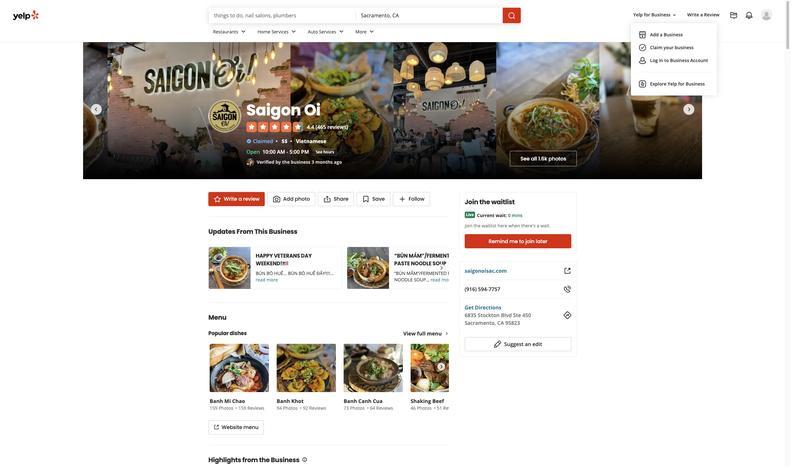 Task type: describe. For each thing, give the bounding box(es) containing it.
"bún for "bún mắm"/fermented fish paste  noodle soup
[[394, 253, 408, 260]]

24 camera v2 image
[[273, 196, 281, 203]]

waitlist for join the waitlist
[[492, 198, 515, 207]]

73
[[344, 406, 349, 412]]

reviews for shaking beef
[[443, 406, 460, 412]]

photo
[[295, 196, 310, 203]]

explore
[[651, 81, 667, 87]]

4.4 star rating image
[[247, 122, 303, 132]]

ste
[[514, 312, 521, 319]]

"bún mắm"/fermented fish paste  noodle soup image
[[347, 248, 389, 289]]

24 chevron down v2 image for auto services
[[338, 28, 345, 36]]

huế
[[306, 271, 316, 277]]

banh for banh mi chao
[[210, 398, 223, 405]]

this
[[255, 228, 268, 237]]

16 claim filled v2 image
[[247, 139, 252, 144]]

159 reviews
[[239, 406, 264, 412]]

account
[[691, 58, 708, 64]]

popular dishes
[[209, 330, 247, 338]]

maria w. image
[[761, 9, 773, 20]]

dishes
[[230, 330, 247, 338]]

log in to business account button
[[636, 54, 712, 67]]

claimed
[[253, 138, 273, 145]]

waitlist for join the waitlist here when there's a wait.
[[482, 223, 497, 229]]

services for home services
[[272, 29, 289, 35]]

get directions link
[[465, 305, 502, 312]]

sacramento,
[[465, 320, 496, 327]]

4.4
[[307, 124, 314, 131]]

soup…
[[414, 277, 430, 283]]

"bún for "bún mắm"/fermented fish paste noodle soup…
[[394, 271, 406, 277]]

to for business
[[665, 58, 669, 64]]

join for join the waitlist
[[465, 198, 478, 207]]

"bún mắm"/fermented fish paste noodle soup…
[[394, 271, 472, 283]]

popular
[[209, 330, 229, 338]]

3
[[312, 159, 314, 165]]

write a review
[[224, 196, 260, 203]]

highlights from the business
[[209, 456, 300, 465]]

1 next image from the top
[[438, 265, 445, 272]]

business inside button
[[675, 45, 694, 51]]

website menu
[[222, 424, 259, 432]]

projects image
[[730, 12, 738, 19]]

the right from
[[259, 456, 270, 465]]

saigon oi
[[247, 100, 321, 121]]

get directions 6835 stockton blvd ste 450 sacramento, ca 95823
[[465, 305, 532, 327]]

write a review
[[688, 12, 720, 18]]

add for add photo
[[283, 196, 294, 203]]

soup
[[433, 260, 447, 268]]

suggest an edit button
[[465, 338, 572, 352]]

updates from this business element
[[198, 217, 481, 293]]

auto services
[[308, 29, 336, 35]]

happy veterans day weekend!🇺🇸 bún bò huế… bún bò huế đây!!!!… read more
[[256, 253, 334, 283]]

add a business
[[651, 32, 683, 38]]

594-
[[478, 286, 489, 293]]

14 chevron right outline image
[[445, 332, 449, 336]]

there's
[[522, 223, 536, 229]]

search image
[[508, 12, 516, 20]]

open
[[247, 149, 260, 156]]

menu inside 'link'
[[244, 424, 259, 432]]

previous image for next image
[[92, 106, 100, 113]]

banh mi chao 159 photos
[[210, 398, 245, 412]]

2 bún from the left
[[288, 271, 298, 277]]

24 chevron down v2 image for restaurants
[[240, 28, 247, 36]]

mins
[[512, 213, 523, 219]]

home
[[258, 29, 271, 35]]

64
[[370, 406, 375, 412]]

add a business button
[[636, 29, 712, 41]]

shaking beef 46 photos
[[411, 398, 444, 412]]

the right by
[[282, 159, 290, 165]]

photo of saigon oi - sacramento, ca, us. coconut smash image
[[108, 42, 291, 180]]

explore yelp for business button
[[636, 78, 712, 91]]

an
[[525, 341, 531, 348]]

92
[[303, 406, 308, 412]]

banh mi chao image
[[210, 345, 269, 393]]

website menu link
[[209, 421, 264, 435]]

banh canh cua image
[[344, 345, 403, 393]]

450
[[523, 312, 532, 319]]

veterans
[[274, 253, 300, 260]]

a for review
[[701, 12, 703, 18]]

business for log in to business account
[[670, 58, 690, 64]]

notifications image
[[746, 12, 753, 19]]

huế…
[[274, 271, 287, 277]]

blvd
[[501, 312, 512, 319]]

see hours
[[316, 149, 334, 155]]

view full menu
[[404, 331, 442, 338]]

from
[[243, 456, 258, 465]]

live
[[466, 212, 474, 218]]

-
[[287, 149, 288, 156]]

next image inside menu element
[[438, 364, 445, 371]]

oi
[[304, 100, 321, 121]]

log in to business account
[[651, 58, 708, 64]]

join for join the waitlist here when there's a wait.
[[465, 223, 473, 229]]

7757
[[489, 286, 501, 293]]

read more
[[431, 277, 453, 283]]

canh
[[359, 398, 372, 405]]

pm
[[301, 149, 309, 156]]

0 vertical spatial menu
[[427, 331, 442, 338]]

saigonoisac.com link
[[465, 268, 507, 275]]

write a review link
[[685, 9, 723, 21]]

for inside explore yelp for business "button"
[[679, 81, 685, 87]]

photos inside banh mi chao 159 photos
[[219, 406, 233, 412]]

24 save outline v2 image
[[362, 196, 370, 203]]

đây!!!!…
[[317, 271, 334, 277]]

banh canh cua 73 photos
[[344, 398, 383, 412]]

menu element
[[198, 303, 471, 435]]

a for review
[[239, 196, 242, 203]]

the up current
[[480, 198, 490, 207]]

by
[[276, 159, 281, 165]]

claim your business button
[[636, 41, 712, 54]]

get
[[465, 305, 474, 312]]

24 star v2 image
[[214, 196, 221, 203]]

auto
[[308, 29, 318, 35]]

$$
[[282, 138, 288, 145]]

reviews for banh canh cua
[[376, 406, 393, 412]]

current
[[477, 213, 495, 219]]

live current wait: 0 mins
[[466, 212, 523, 219]]

claim your business
[[651, 45, 694, 51]]

mi
[[224, 398, 231, 405]]

95823
[[506, 320, 520, 327]]



Task type: locate. For each thing, give the bounding box(es) containing it.
here
[[498, 223, 508, 229]]

1 horizontal spatial add
[[651, 32, 659, 38]]

months
[[316, 159, 333, 165]]

0 vertical spatial "bún
[[394, 253, 408, 260]]

0 horizontal spatial paste
[[394, 260, 410, 268]]

94
[[277, 406, 282, 412]]

1 none field from the left
[[214, 12, 351, 19]]

1 horizontal spatial menu
[[427, 331, 442, 338]]

24 chevron down v2 image inside home services link
[[290, 28, 298, 36]]

1 bò from the left
[[267, 271, 273, 277]]

happy veterans day weekend!🇺🇸 image
[[209, 248, 251, 289]]

join the waitlist here when there's a wait.
[[465, 223, 551, 229]]

join down live
[[465, 223, 473, 229]]

0 vertical spatial noodle
[[411, 260, 432, 268]]

restaurants
[[213, 29, 238, 35]]

24 friends v2 image
[[639, 57, 647, 65]]

3 photos from the left
[[350, 406, 365, 412]]

business for updates from this business
[[269, 228, 298, 237]]

banh inside banh mi chao 159 photos
[[210, 398, 223, 405]]

0 vertical spatial previous image
[[92, 106, 100, 113]]

Find text field
[[214, 12, 351, 19]]

1 horizontal spatial yelp
[[668, 81, 677, 87]]

see for see all 1.6k photos
[[521, 155, 530, 163]]

1 horizontal spatial banh
[[277, 398, 290, 405]]

suggest an edit
[[505, 341, 542, 348]]

auto services link
[[303, 23, 350, 42]]

"bún inside the "bún mắm"/fermented fish paste  noodle soup
[[394, 253, 408, 260]]

64 reviews
[[370, 406, 393, 412]]

weekend!🇺🇸
[[256, 260, 289, 268]]

verified
[[257, 159, 275, 165]]

1 reviews from the left
[[248, 406, 264, 412]]

add right 24 add biz v2 image
[[651, 32, 659, 38]]

92 reviews
[[303, 406, 326, 412]]

1 24 chevron down v2 image from the left
[[240, 28, 247, 36]]

0 horizontal spatial read
[[256, 277, 266, 283]]

None search field
[[209, 8, 522, 23]]

1 bún from the left
[[256, 271, 266, 277]]

for inside yelp for business button
[[644, 12, 651, 18]]

1 vertical spatial business
[[291, 159, 311, 165]]

1 horizontal spatial to
[[665, 58, 669, 64]]

1 vertical spatial previous image
[[212, 265, 220, 272]]

159 up 16 external link v2 "image"
[[210, 406, 218, 412]]

yelp inside button
[[634, 12, 643, 18]]

banh
[[210, 398, 223, 405], [277, 398, 290, 405], [344, 398, 357, 405]]

1 horizontal spatial 159
[[239, 406, 246, 412]]

1 horizontal spatial services
[[319, 29, 336, 35]]

1 vertical spatial for
[[679, 81, 685, 87]]

0 horizontal spatial add
[[283, 196, 294, 203]]

write for write a review
[[224, 196, 237, 203]]

24 chevron down v2 image right more
[[368, 28, 376, 36]]

0 horizontal spatial yelp
[[634, 12, 643, 18]]

16 chevron down v2 image
[[672, 12, 677, 18]]

suggest
[[505, 341, 524, 348]]

photo of saigon oi - sacramento, ca, us. banh khot (mini crepe cakes) image
[[291, 42, 394, 180]]

0 horizontal spatial banh
[[210, 398, 223, 405]]

banh for banh khot
[[277, 398, 290, 405]]

business for highlights from the business
[[271, 456, 300, 465]]

0 horizontal spatial none field
[[214, 12, 351, 19]]

info icon image
[[302, 458, 307, 463], [302, 458, 307, 463]]

noodle left soup…
[[394, 277, 413, 283]]

bò down weekend!🇺🇸
[[267, 271, 273, 277]]

more link
[[350, 23, 381, 42]]

4 reviews from the left
[[443, 406, 460, 412]]

1 banh from the left
[[210, 398, 223, 405]]

fish
[[457, 253, 468, 260], [448, 271, 458, 277]]

previous image
[[92, 106, 100, 113], [212, 265, 220, 272]]

the
[[282, 159, 290, 165], [480, 198, 490, 207], [474, 223, 481, 229], [259, 456, 270, 465]]

view
[[404, 331, 416, 338]]

1 vertical spatial menu
[[244, 424, 259, 432]]

1 vertical spatial paste
[[459, 271, 472, 277]]

yelp inside "button"
[[668, 81, 677, 87]]

0 horizontal spatial bún
[[256, 271, 266, 277]]

paste inside the "bún mắm"/fermented fish paste  noodle soup
[[394, 260, 410, 268]]

1 vertical spatial noodle
[[394, 277, 413, 283]]

2 24 chevron down v2 image from the left
[[290, 28, 298, 36]]

noodle inside the "bún mắm"/fermented fish paste  noodle soup
[[411, 260, 432, 268]]

reviews for banh khot
[[309, 406, 326, 412]]

1 vertical spatial waitlist
[[482, 223, 497, 229]]

1 vertical spatial join
[[465, 223, 473, 229]]

1 vertical spatial mắm"/fermented
[[407, 271, 447, 277]]

banh inside banh canh cua 73 photos
[[344, 398, 357, 405]]

noodle for soup
[[411, 260, 432, 268]]

write left review
[[688, 12, 700, 18]]

happy
[[256, 253, 273, 260]]

me
[[510, 238, 518, 245]]

mắm"/fermented up soup…
[[407, 271, 447, 277]]

none field near
[[361, 12, 498, 19]]

fish up saigonoisac.com
[[457, 253, 468, 260]]

the down live
[[474, 223, 481, 229]]

"bún inside the "bún mắm"/fermented fish paste noodle soup…
[[394, 271, 406, 277]]

3 reviews from the left
[[376, 406, 393, 412]]

noodle up soup…
[[411, 260, 432, 268]]

none field find
[[214, 12, 351, 19]]

business inside "button"
[[686, 81, 705, 87]]

reviews
[[248, 406, 264, 412], [309, 406, 326, 412], [376, 406, 393, 412], [443, 406, 460, 412]]

hours
[[324, 149, 334, 155]]

0 horizontal spatial 159
[[210, 406, 218, 412]]

24 phone v2 image
[[564, 286, 572, 294]]

see for see hours
[[316, 149, 323, 155]]

1 more from the left
[[267, 277, 278, 283]]

2 read from the left
[[431, 277, 441, 283]]

0 vertical spatial join
[[465, 198, 478, 207]]

banh khot image
[[277, 345, 336, 393]]

write for write a review
[[688, 12, 700, 18]]

see left all
[[521, 155, 530, 163]]

all
[[531, 155, 537, 163]]

for up 24 add biz v2 image
[[644, 12, 651, 18]]

5:00
[[290, 149, 300, 156]]

add
[[651, 32, 659, 38], [283, 196, 294, 203]]

reviews)
[[328, 124, 348, 131]]

see
[[316, 149, 323, 155], [521, 155, 530, 163]]

photo of saigon oi - sacramento, ca, us. bun bo hue image
[[497, 42, 600, 180]]

24 chevron down v2 image inside more link
[[368, 28, 376, 36]]

reviews for banh mi chao
[[248, 406, 264, 412]]

previous image
[[212, 364, 220, 371]]

1 vertical spatial fish
[[448, 271, 458, 277]]

photos down khot
[[283, 406, 298, 412]]

24 add v2 image
[[399, 196, 406, 203]]

2 services from the left
[[319, 29, 336, 35]]

0 vertical spatial business
[[675, 45, 694, 51]]

verified by the business 3 months ago
[[257, 159, 342, 165]]

"bún
[[394, 253, 408, 260], [394, 271, 406, 277]]

banh up 94
[[277, 398, 290, 405]]

add inside 'button'
[[651, 32, 659, 38]]

more inside happy veterans day weekend!🇺🇸 bún bò huế… bún bò huế đây!!!!… read more
[[267, 277, 278, 283]]

fish for "bún mắm"/fermented fish paste  noodle soup
[[457, 253, 468, 260]]

bún right "huế…"
[[288, 271, 298, 277]]

more down "huế…"
[[267, 277, 278, 283]]

a up claim
[[660, 32, 663, 38]]

edit
[[533, 341, 542, 348]]

51 reviews
[[437, 406, 460, 412]]

review
[[243, 196, 260, 203]]

business down pm
[[291, 159, 311, 165]]

bún down weekend!🇺🇸
[[256, 271, 266, 277]]

paste for "bún mắm"/fermented fish paste  noodle soup
[[394, 260, 410, 268]]

fish up read more
[[448, 271, 458, 277]]

write a review link
[[209, 192, 265, 207]]

read right soup…
[[431, 277, 441, 283]]

write
[[688, 12, 700, 18], [224, 196, 237, 203]]

bò
[[267, 271, 273, 277], [299, 271, 305, 277]]

1 read from the left
[[256, 277, 266, 283]]

1 vertical spatial see
[[521, 155, 530, 163]]

services for auto services
[[319, 29, 336, 35]]

waitlist down current
[[482, 223, 497, 229]]

1 horizontal spatial business
[[675, 45, 694, 51]]

4.4 (465 reviews)
[[307, 124, 348, 131]]

to right me at the bottom right
[[519, 238, 525, 245]]

0 vertical spatial mắm"/fermented
[[409, 253, 456, 260]]

business for explore yelp for business
[[686, 81, 705, 87]]

noodle inside the "bún mắm"/fermented fish paste noodle soup…
[[394, 277, 413, 283]]

2 reviews from the left
[[309, 406, 326, 412]]

2 "bún from the top
[[394, 271, 406, 277]]

directions
[[475, 305, 502, 312]]

banh for banh canh cua
[[344, 398, 357, 405]]

a for business
[[660, 32, 663, 38]]

see left hours
[[316, 149, 323, 155]]

yelp right explore
[[668, 81, 677, 87]]

2 more from the left
[[442, 277, 453, 283]]

1 159 from the left
[[210, 406, 218, 412]]

reviews right the 51
[[443, 406, 460, 412]]

24 yelp for biz v2 image
[[639, 80, 647, 88]]

to
[[665, 58, 669, 64], [519, 238, 525, 245]]

follow button
[[393, 192, 430, 207]]

menu right website
[[244, 424, 259, 432]]

reviews down cua
[[376, 406, 393, 412]]

159 down chao
[[239, 406, 246, 412]]

mắm"/fermented up soup
[[409, 253, 456, 260]]

write inside user actions element
[[688, 12, 700, 18]]

(465 reviews) link
[[316, 124, 348, 131]]

to for join
[[519, 238, 525, 245]]

3 banh from the left
[[344, 398, 357, 405]]

24 chevron down v2 image left the auto
[[290, 28, 298, 36]]

yelp up 24 add biz v2 image
[[634, 12, 643, 18]]

business up log in to business account
[[675, 45, 694, 51]]

1 horizontal spatial see
[[521, 155, 530, 163]]

4 24 chevron down v2 image from the left
[[368, 28, 376, 36]]

0 vertical spatial yelp
[[634, 12, 643, 18]]

bò left huế at the left bottom of page
[[299, 271, 305, 277]]

full
[[417, 331, 426, 338]]

beef
[[433, 398, 444, 405]]

banh khot 94 photos
[[277, 398, 304, 412]]

vietnamese link
[[296, 138, 327, 145]]

1 services from the left
[[272, 29, 289, 35]]

ca
[[498, 320, 504, 327]]

24 chevron down v2 image inside restaurants link
[[240, 28, 247, 36]]

0 vertical spatial waitlist
[[492, 198, 515, 207]]

0 vertical spatial write
[[688, 12, 700, 18]]

day
[[301, 253, 312, 260]]

24 chevron down v2 image right auto services
[[338, 28, 345, 36]]

0 horizontal spatial write
[[224, 196, 237, 203]]

1 vertical spatial write
[[224, 196, 237, 203]]

1 vertical spatial next image
[[438, 364, 445, 371]]

2 horizontal spatial banh
[[344, 398, 357, 405]]

later
[[536, 238, 548, 245]]

24 add biz v2 image
[[639, 31, 647, 39]]

to inside user actions element
[[665, 58, 669, 64]]

24 claim v2 image
[[639, 44, 647, 52]]

a left wait.
[[537, 223, 540, 229]]

read inside happy veterans day weekend!🇺🇸 bún bò huế… bún bò huế đây!!!!… read more
[[256, 277, 266, 283]]

24 chevron down v2 image inside 'auto services' link
[[338, 28, 345, 36]]

see hours link
[[313, 149, 337, 156]]

0 vertical spatial see
[[316, 149, 323, 155]]

previous image inside updates from this business element
[[212, 265, 220, 272]]

read down weekend!🇺🇸
[[256, 277, 266, 283]]

yelp for business
[[634, 12, 671, 18]]

photo of saigon oi - sacramento, ca, us. so darn cute!! image
[[394, 42, 497, 180]]

services
[[272, 29, 289, 35], [319, 29, 336, 35]]

0 horizontal spatial more
[[267, 277, 278, 283]]

1 horizontal spatial none field
[[361, 12, 498, 19]]

menu
[[427, 331, 442, 338], [244, 424, 259, 432]]

1 horizontal spatial bò
[[299, 271, 305, 277]]

mắm"/fermented inside the "bún mắm"/fermented fish paste noodle soup…
[[407, 271, 447, 277]]

noodle for soup…
[[394, 277, 413, 283]]

24 chevron down v2 image for more
[[368, 28, 376, 36]]

(916)
[[465, 286, 477, 293]]

khot
[[292, 398, 304, 405]]

join
[[526, 238, 535, 245]]

review
[[705, 12, 720, 18]]

menu
[[209, 314, 227, 323]]

loading interface... image
[[703, 42, 791, 180]]

"bún mắm"/fermented fish paste  noodle soup
[[394, 253, 468, 268]]

your
[[664, 45, 674, 51]]

photos inside banh khot 94 photos
[[283, 406, 298, 412]]

previous image for first next icon from the top of the page
[[212, 265, 220, 272]]

24 chevron down v2 image for home services
[[290, 28, 298, 36]]

home services link
[[253, 23, 303, 42]]

shaking beef image
[[411, 345, 470, 393]]

Near text field
[[361, 12, 498, 19]]

read
[[256, 277, 266, 283], [431, 277, 441, 283]]

0 vertical spatial for
[[644, 12, 651, 18]]

photos inside shaking beef 46 photos
[[417, 406, 432, 412]]

51
[[437, 406, 442, 412]]

3 24 chevron down v2 image from the left
[[338, 28, 345, 36]]

user actions element
[[629, 8, 782, 96]]

24 external link v2 image
[[564, 267, 572, 275]]

open 10:00 am - 5:00 pm
[[247, 149, 309, 156]]

0 horizontal spatial for
[[644, 12, 651, 18]]

photos
[[219, 406, 233, 412], [283, 406, 298, 412], [350, 406, 365, 412], [417, 406, 432, 412]]

0 vertical spatial add
[[651, 32, 659, 38]]

1 horizontal spatial read
[[431, 277, 441, 283]]

services right home
[[272, 29, 289, 35]]

24 directions v2 image
[[564, 312, 572, 320]]

1 vertical spatial "bún
[[394, 271, 406, 277]]

1 photos from the left
[[219, 406, 233, 412]]

waitlist up wait:
[[492, 198, 515, 207]]

for right explore
[[679, 81, 685, 87]]

1 horizontal spatial previous image
[[212, 265, 220, 272]]

banh inside banh khot 94 photos
[[277, 398, 290, 405]]

saigon
[[247, 100, 301, 121]]

banh left mi
[[210, 398, 223, 405]]

4 photos from the left
[[417, 406, 432, 412]]

save
[[372, 196, 385, 203]]

fish inside the "bún mắm"/fermented fish paste noodle soup…
[[448, 271, 458, 277]]

reviews right 92 at left bottom
[[309, 406, 326, 412]]

photos down mi
[[219, 406, 233, 412]]

0 horizontal spatial business
[[291, 159, 311, 165]]

remind me to join later button
[[465, 235, 572, 249]]

to right in in the right of the page
[[665, 58, 669, 64]]

next image
[[438, 265, 445, 272], [438, 364, 445, 371]]

a inside 'button'
[[660, 32, 663, 38]]

bún
[[256, 271, 266, 277], [288, 271, 298, 277]]

1 horizontal spatial write
[[688, 12, 700, 18]]

1 vertical spatial add
[[283, 196, 294, 203]]

1.6k
[[539, 155, 548, 163]]

cua
[[373, 398, 383, 405]]

mắm"/fermented inside the "bún mắm"/fermented fish paste  noodle soup
[[409, 253, 456, 260]]

2 next image from the top
[[438, 364, 445, 371]]

reviews left 94
[[248, 406, 264, 412]]

0 horizontal spatial see
[[316, 149, 323, 155]]

photos
[[549, 155, 567, 163]]

menu left 14 chevron right outline image
[[427, 331, 442, 338]]

add right the 24 camera v2 image
[[283, 196, 294, 203]]

banh up 73
[[344, 398, 357, 405]]

photos down shaking
[[417, 406, 432, 412]]

fish for "bún mắm"/fermented fish paste noodle soup…
[[448, 271, 458, 277]]

1 horizontal spatial more
[[442, 277, 453, 283]]

0 vertical spatial paste
[[394, 260, 410, 268]]

0
[[508, 213, 511, 219]]

a left "review"
[[239, 196, 242, 203]]

a left review
[[701, 12, 703, 18]]

stockton
[[478, 312, 500, 319]]

noodle
[[411, 260, 432, 268], [394, 277, 413, 283]]

0 horizontal spatial bò
[[267, 271, 273, 277]]

2 photos from the left
[[283, 406, 298, 412]]

16 external link v2 image
[[214, 425, 219, 431]]

1 vertical spatial yelp
[[668, 81, 677, 87]]

0 vertical spatial to
[[665, 58, 669, 64]]

photos down canh
[[350, 406, 365, 412]]

mắm"/fermented for soup…
[[407, 271, 447, 277]]

add for add a business
[[651, 32, 659, 38]]

0 vertical spatial fish
[[457, 253, 468, 260]]

1 vertical spatial to
[[519, 238, 525, 245]]

paste inside the "bún mắm"/fermented fish paste noodle soup…
[[459, 271, 472, 277]]

0 horizontal spatial services
[[272, 29, 289, 35]]

6835
[[465, 312, 477, 319]]

2 banh from the left
[[277, 398, 290, 405]]

next image
[[686, 106, 694, 113]]

share button
[[318, 192, 354, 207]]

write right the 24 star v2 image
[[224, 196, 237, 203]]

1 horizontal spatial paste
[[459, 271, 472, 277]]

fish inside the "bún mắm"/fermented fish paste  noodle soup
[[457, 253, 468, 260]]

2 none field from the left
[[361, 12, 498, 19]]

1 join from the top
[[465, 198, 478, 207]]

business inside 'button'
[[664, 32, 683, 38]]

0 horizontal spatial to
[[519, 238, 525, 245]]

1 horizontal spatial bún
[[288, 271, 298, 277]]

1 "bún from the top
[[394, 253, 408, 260]]

photo of saigon oi - sacramento, ca, us. coconut coffee image
[[600, 42, 703, 180]]

0 vertical spatial next image
[[438, 265, 445, 272]]

paste for "bún mắm"/fermented fish paste noodle soup…
[[459, 271, 472, 277]]

24 share v2 image
[[324, 196, 331, 203]]

photo of saigon oi - sacramento, ca, us. image
[[0, 42, 108, 180]]

24 chevron down v2 image
[[240, 28, 247, 36], [290, 28, 298, 36], [338, 28, 345, 36], [368, 28, 376, 36]]

1 horizontal spatial for
[[679, 81, 685, 87]]

photos inside banh canh cua 73 photos
[[350, 406, 365, 412]]

mắm"/fermented for soup
[[409, 253, 456, 260]]

0 horizontal spatial previous image
[[92, 106, 100, 113]]

claim
[[651, 45, 663, 51]]

join up live
[[465, 198, 478, 207]]

2 join from the top
[[465, 223, 473, 229]]

None field
[[214, 12, 351, 19], [361, 12, 498, 19]]

2 159 from the left
[[239, 406, 246, 412]]

more
[[267, 277, 278, 283], [442, 277, 453, 283]]

24 chevron down v2 image right restaurants
[[240, 28, 247, 36]]

0 horizontal spatial menu
[[244, 424, 259, 432]]

10:00
[[263, 149, 276, 156]]

log
[[651, 58, 658, 64]]

more down soup
[[442, 277, 453, 283]]

2 bò from the left
[[299, 271, 305, 277]]

159 inside banh mi chao 159 photos
[[210, 406, 218, 412]]

159
[[210, 406, 218, 412], [239, 406, 246, 412]]

24 pencil v2 image
[[494, 341, 502, 349]]

services right the auto
[[319, 29, 336, 35]]

business categories element
[[208, 23, 773, 42]]



Task type: vqa. For each thing, say whether or not it's contained in the screenshot.
Everyone
no



